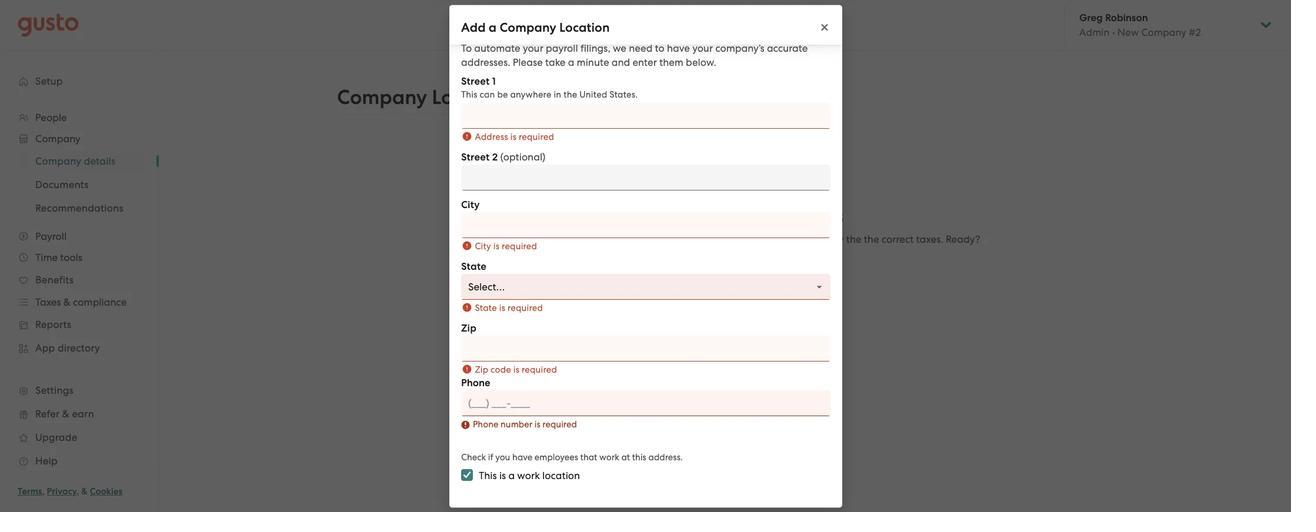 Task type: locate. For each thing, give the bounding box(es) containing it.
your right where
[[532, 233, 552, 245]]

0 vertical spatial add
[[461, 19, 486, 35]]

street left 1
[[461, 75, 490, 88]]

0 vertical spatial can
[[480, 89, 495, 100]]

1 horizontal spatial company
[[500, 19, 556, 35]]

0 horizontal spatial this
[[461, 89, 477, 100]]

state
[[461, 261, 486, 273], [475, 303, 497, 314]]

1 horizontal spatial the
[[847, 233, 862, 245]]

this left be at the left top of the page
[[461, 89, 477, 100]]

to automate your payroll filings, we need to have your company's accurate addresses. please take a minute and enter them below.
[[461, 42, 808, 68]]

city left where
[[475, 241, 491, 252]]

0 vertical spatial and
[[611, 56, 630, 68]]

0 vertical spatial street
[[461, 75, 490, 88]]

0 horizontal spatial ,
[[42, 487, 45, 497]]

add up located
[[607, 206, 640, 227]]

0 horizontal spatial location
[[559, 19, 610, 35]]

a
[[489, 19, 497, 35], [568, 56, 574, 68], [719, 266, 725, 279], [508, 470, 515, 482]]

, left privacy
[[42, 487, 45, 497]]

below.
[[686, 56, 716, 68]]

addresses
[[764, 206, 844, 227]]

1 vertical spatial city
[[475, 241, 491, 252]]

street inside street 1 this can be anywhere in the united states.
[[461, 75, 490, 88]]

and inside to automate your payroll filings, we need to have your company's accurate addresses. please take a minute and enter them below.
[[611, 56, 630, 68]]

1
[[492, 75, 496, 88]]

and left pay
[[805, 233, 824, 245]]

phone down zip code is required
[[461, 377, 490, 390]]

zip down state is required
[[461, 322, 476, 335]]

location inside add a location button
[[728, 266, 769, 279]]

1 vertical spatial phone
[[473, 420, 498, 430]]

0 vertical spatial have
[[667, 42, 690, 54]]

2 street from the top
[[461, 151, 490, 164]]

is
[[511, 132, 517, 142], [601, 233, 607, 245], [494, 241, 500, 252], [499, 303, 506, 314], [514, 365, 520, 375], [534, 420, 540, 430], [499, 470, 506, 482]]

the
[[564, 89, 577, 100], [847, 233, 862, 245], [864, 233, 879, 245]]

at
[[621, 452, 630, 463]]

Street 1 field
[[461, 103, 831, 129]]

location down start.
[[728, 266, 769, 279]]

phone for phone number is required
[[473, 420, 498, 430]]

street
[[461, 75, 490, 88], [461, 151, 490, 164]]

the right "in"
[[564, 89, 577, 100]]

file
[[737, 233, 751, 245]]

us
[[488, 233, 498, 245]]

1 vertical spatial add
[[607, 206, 640, 227]]

street for 1
[[461, 75, 490, 88]]

1 horizontal spatial have
[[667, 42, 690, 54]]

1 vertical spatial location
[[728, 266, 769, 279]]

1 vertical spatial company
[[337, 85, 427, 109]]

1 vertical spatial street
[[461, 151, 490, 164]]

add up to
[[461, 19, 486, 35]]

in
[[554, 89, 561, 100]]

required
[[519, 132, 554, 142], [502, 241, 537, 252], [508, 303, 543, 314], [522, 365, 557, 375], [542, 420, 577, 430]]

add inside button
[[697, 266, 716, 279]]

a up automate
[[489, 19, 497, 35]]

city for city is required
[[475, 241, 491, 252]]

your
[[523, 42, 543, 54], [692, 42, 713, 54], [532, 233, 552, 245], [754, 233, 774, 245]]

privacy
[[47, 487, 77, 497]]

tell
[[470, 233, 486, 245]]

have
[[667, 42, 690, 54], [512, 452, 532, 463]]

2 horizontal spatial the
[[864, 233, 879, 245]]

check
[[461, 452, 486, 463]]

work left at
[[599, 452, 619, 463]]

filings,
[[580, 42, 610, 54]]

street left the 2 on the top left of the page
[[461, 151, 490, 164]]

cookies
[[90, 487, 123, 497]]

company locations
[[337, 85, 520, 109]]

a inside to automate your payroll filings, we need to have your company's accurate addresses. please take a minute and enter them below.
[[568, 56, 574, 68]]

1 vertical spatial can
[[676, 233, 693, 245]]

have up 'them' at right top
[[667, 42, 690, 54]]

1 vertical spatial zip
[[475, 365, 489, 375]]

the left correct at the top
[[864, 233, 879, 245]]

1 vertical spatial state
[[475, 303, 497, 314]]

1 horizontal spatial this
[[479, 470, 497, 482]]

correct
[[882, 233, 914, 245]]

0 vertical spatial this
[[461, 89, 477, 100]]

add inside dialog
[[461, 19, 486, 35]]

the right pay
[[847, 233, 862, 245]]

0 vertical spatial we
[[613, 42, 626, 54]]

0 vertical spatial zip
[[461, 322, 476, 335]]

the inside street 1 this can be anywhere in the united states.
[[564, 89, 577, 100]]

add
[[461, 19, 486, 35], [607, 206, 640, 227], [697, 266, 716, 279]]

city is required
[[475, 241, 537, 252]]

2 vertical spatial add
[[697, 266, 716, 279]]

employees
[[534, 452, 578, 463]]

0 vertical spatial work
[[599, 452, 619, 463]]

have up this is a work location
[[512, 452, 532, 463]]

1 horizontal spatial can
[[676, 233, 693, 245]]

we inside tell us where your company is located so we can properly file your forms and pay the the correct taxes. ready? let's start.
[[660, 233, 674, 245]]

location up filings,
[[559, 19, 610, 35]]

add a location
[[697, 266, 769, 279]]

we left need at the top of the page
[[613, 42, 626, 54]]

1 horizontal spatial location
[[728, 266, 769, 279]]

is inside tell us where your company is located so we can properly file your forms and pay the the correct taxes. ready? let's start.
[[601, 233, 607, 245]]

company inside add company location dialog
[[500, 19, 556, 35]]

2
[[492, 151, 498, 164]]

phone left 'number'
[[473, 420, 498, 430]]

1 vertical spatial we
[[660, 233, 674, 245]]

please
[[513, 56, 543, 68]]

and
[[611, 56, 630, 68], [805, 233, 824, 245]]

1 horizontal spatial and
[[805, 233, 824, 245]]

can left properly
[[676, 233, 693, 245]]

work
[[599, 452, 619, 463], [517, 470, 540, 482]]

to
[[655, 42, 664, 54]]

we right so
[[660, 233, 674, 245]]

a down you at the left
[[508, 470, 515, 482]]

them
[[659, 56, 683, 68]]

0 horizontal spatial the
[[564, 89, 577, 100]]

0 horizontal spatial and
[[611, 56, 630, 68]]

required for city is required
[[502, 241, 537, 252]]

2 vertical spatial company
[[684, 206, 760, 227]]

Phone text field
[[461, 391, 831, 417]]

state for state
[[461, 261, 486, 273]]

you
[[495, 452, 510, 463]]

2 horizontal spatial add
[[697, 266, 716, 279]]

properly
[[696, 233, 735, 245]]

we
[[613, 42, 626, 54], [660, 233, 674, 245]]

0 horizontal spatial we
[[613, 42, 626, 54]]

1 horizontal spatial work
[[599, 452, 619, 463]]

a right take
[[568, 56, 574, 68]]

your up the below.
[[692, 42, 713, 54]]

0 horizontal spatial work
[[517, 470, 540, 482]]

zip
[[461, 322, 476, 335], [475, 365, 489, 375]]

1 , from the left
[[42, 487, 45, 497]]

city up tell
[[461, 199, 480, 211]]

1 street from the top
[[461, 75, 490, 88]]

can inside street 1 this can be anywhere in the united states.
[[480, 89, 495, 100]]

a inside button
[[719, 266, 725, 279]]

city
[[461, 199, 480, 211], [475, 241, 491, 252]]

1 horizontal spatial we
[[660, 233, 674, 245]]

addresses.
[[461, 56, 510, 68]]

,
[[42, 487, 45, 497], [77, 487, 79, 497]]

0 horizontal spatial can
[[480, 89, 495, 100]]

work left the location
[[517, 470, 540, 482]]

0 vertical spatial city
[[461, 199, 480, 211]]

if
[[488, 452, 493, 463]]

0 vertical spatial location
[[559, 19, 610, 35]]

2 horizontal spatial company
[[684, 206, 760, 227]]

a down let's
[[719, 266, 725, 279]]

company
[[555, 233, 598, 245]]

add for add a company location
[[461, 19, 486, 35]]

this
[[461, 89, 477, 100], [479, 470, 497, 482]]

this is a work location
[[479, 470, 580, 482]]

enter
[[633, 56, 657, 68]]

add down let's
[[697, 266, 716, 279]]

city for city
[[461, 199, 480, 211]]

0 vertical spatial state
[[461, 261, 486, 273]]

anywhere
[[510, 89, 551, 100]]

0 vertical spatial phone
[[461, 377, 490, 390]]

company
[[500, 19, 556, 35], [337, 85, 427, 109], [684, 206, 760, 227]]

can
[[480, 89, 495, 100], [676, 233, 693, 245]]

where
[[501, 233, 529, 245]]

phone
[[461, 377, 490, 390], [473, 420, 498, 430]]

location
[[542, 470, 580, 482]]

zip left code
[[475, 365, 489, 375]]

and left enter
[[611, 56, 630, 68]]

location
[[559, 19, 610, 35], [728, 266, 769, 279]]

1 vertical spatial and
[[805, 233, 824, 245]]

0 vertical spatial company
[[500, 19, 556, 35]]

number
[[500, 420, 532, 430]]

, left the & in the left of the page
[[77, 487, 79, 497]]

forms
[[777, 233, 803, 245]]

1 vertical spatial have
[[512, 452, 532, 463]]

have inside to automate your payroll filings, we need to have your company's accurate addresses. please take a minute and enter them below.
[[667, 42, 690, 54]]

0 horizontal spatial add
[[461, 19, 486, 35]]

can down 1
[[480, 89, 495, 100]]

address.
[[648, 452, 683, 463]]

privacy link
[[47, 487, 77, 497]]

company's
[[715, 42, 764, 54]]

1 horizontal spatial ,
[[77, 487, 79, 497]]

1 horizontal spatial add
[[607, 206, 640, 227]]

this down the if
[[479, 470, 497, 482]]



Task type: vqa. For each thing, say whether or not it's contained in the screenshot.
the
yes



Task type: describe. For each thing, give the bounding box(es) containing it.
add for add a location
[[697, 266, 716, 279]]

taxes.
[[917, 233, 944, 245]]

0 horizontal spatial company
[[337, 85, 427, 109]]

home image
[[18, 13, 79, 37]]

company for add a company location
[[500, 19, 556, 35]]

state for state is required
[[475, 303, 497, 314]]

phone for phone
[[461, 377, 490, 390]]

street 2 (optional)
[[461, 151, 545, 164]]

automate
[[474, 42, 520, 54]]

states.
[[609, 89, 638, 100]]

Zip field
[[461, 336, 831, 362]]

to
[[461, 42, 472, 54]]

we inside to automate your payroll filings, we need to have your company's accurate addresses. please take a minute and enter them below.
[[613, 42, 626, 54]]

street 1 this can be anywhere in the united states.
[[461, 75, 638, 100]]

located
[[610, 233, 645, 245]]

pay
[[826, 233, 844, 245]]

start.
[[724, 247, 748, 259]]

your
[[644, 206, 680, 227]]

terms
[[18, 487, 42, 497]]

your up please
[[523, 42, 543, 54]]

take
[[545, 56, 565, 68]]

(optional)
[[500, 151, 545, 163]]

payroll
[[546, 42, 578, 54]]

your right file
[[754, 233, 774, 245]]

2 , from the left
[[77, 487, 79, 497]]

zip for zip code is required
[[475, 365, 489, 375]]

locations
[[432, 85, 520, 109]]

terms , privacy , & cookies
[[18, 487, 123, 497]]

company addresses image
[[703, 148, 748, 191]]

phone number is required
[[473, 420, 577, 430]]

this inside street 1 this can be anywhere in the united states.
[[461, 89, 477, 100]]

that
[[580, 452, 597, 463]]

street for 2
[[461, 151, 490, 164]]

code
[[491, 365, 511, 375]]

add for add your company addresses
[[607, 206, 640, 227]]

united
[[579, 89, 607, 100]]

tell us where your company is located so we can properly file your forms and pay the the correct taxes. ready? let's start.
[[470, 233, 981, 259]]

be
[[497, 89, 508, 100]]

0 horizontal spatial have
[[512, 452, 532, 463]]

zip for zip
[[461, 322, 476, 335]]

1 vertical spatial work
[[517, 470, 540, 482]]

this
[[632, 452, 646, 463]]

1 vertical spatial this
[[479, 470, 497, 482]]

dialog main content element
[[449, 41, 842, 513]]

check if you have employees that work at this address.
[[461, 452, 683, 463]]

ready?
[[946, 233, 981, 245]]

and inside tell us where your company is located so we can properly file your forms and pay the the correct taxes. ready? let's start.
[[805, 233, 824, 245]]

cookies button
[[90, 485, 123, 499]]

add a location button
[[682, 266, 769, 280]]

&
[[81, 487, 88, 497]]

This is a work location checkbox
[[461, 470, 473, 481]]

zip code is required
[[475, 365, 557, 375]]

add company location dialog
[[449, 5, 842, 513]]

can inside tell us where your company is located so we can properly file your forms and pay the the correct taxes. ready? let's start.
[[676, 233, 693, 245]]

required for address is required
[[519, 132, 554, 142]]

add your company addresses
[[607, 206, 844, 227]]

state is required
[[475, 303, 543, 314]]

terms link
[[18, 487, 42, 497]]

location inside add company location dialog
[[559, 19, 610, 35]]

accurate
[[767, 42, 808, 54]]

add a company location
[[461, 19, 610, 35]]

company for add your company addresses
[[684, 206, 760, 227]]

minute
[[577, 56, 609, 68]]

address
[[475, 132, 508, 142]]

so
[[648, 233, 658, 245]]

address is required
[[475, 132, 554, 142]]

account menu element
[[1064, 0, 1274, 50]]

City field
[[461, 212, 831, 238]]

Street 2 field
[[461, 165, 831, 191]]

required for state is required
[[508, 303, 543, 314]]

let's
[[703, 247, 722, 259]]

need
[[629, 42, 652, 54]]



